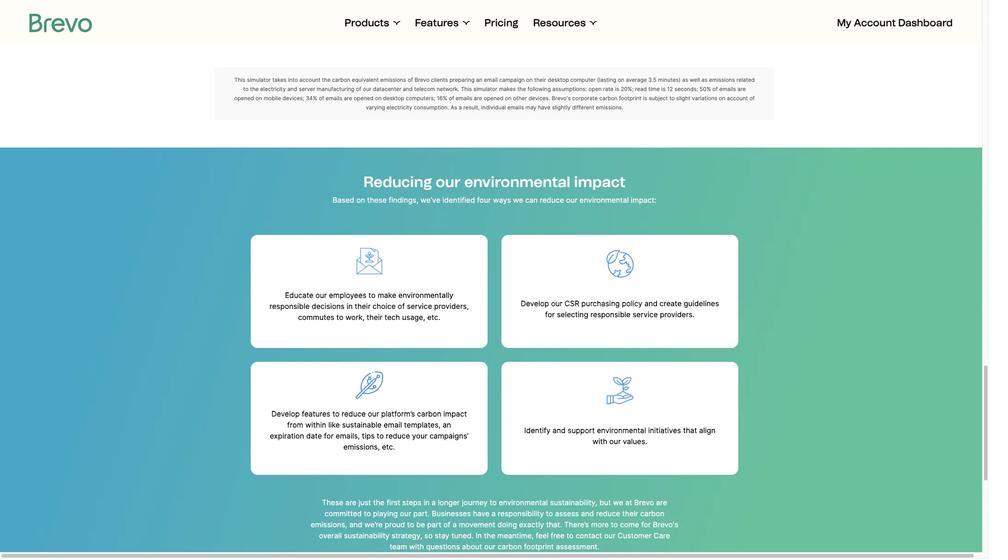 Task type: locate. For each thing, give the bounding box(es) containing it.
our left csr
[[551, 299, 563, 308]]

my
[[837, 17, 852, 29]]

simulator
[[247, 76, 271, 83], [474, 86, 498, 92]]

server
[[299, 86, 315, 92]]

environment icon image
[[356, 248, 383, 275], [606, 250, 634, 278], [356, 372, 383, 399], [606, 377, 634, 405]]

carbon up templates,
[[417, 410, 442, 419]]

and right the identify
[[553, 426, 566, 435]]

1 vertical spatial brevo
[[634, 498, 654, 508]]

our inside develop features to reduce our platform's carbon impact from within
[[368, 410, 379, 419]]

responsible inside the and create guidelines for selecting responsible service providers.
[[591, 310, 631, 319]]

1 vertical spatial emissions,
[[311, 520, 347, 530]]

clients
[[431, 76, 448, 83]]

1 horizontal spatial for
[[545, 310, 555, 319]]

brevo's inside these are just the first steps in a longer journey to environmental sustainability, but we at brevo are committed to playing our part. businesses have a responsibility to assess and reduce their carbon emissions, and we're proud to be part of a movement doing exactly that.    there's more to come for brevo's overall sustainability strategy, so stay tuned. in the meantime, feel free to contact our customer care team with questions about our carbon footprint assessment.
[[653, 520, 679, 530]]

are
[[738, 86, 746, 92], [344, 95, 352, 102], [474, 95, 482, 102], [346, 498, 357, 508], [656, 498, 668, 508]]

0 horizontal spatial have
[[473, 509, 490, 519]]

service
[[407, 302, 432, 311], [633, 310, 658, 319]]

on up following
[[526, 76, 533, 83]]

usage,
[[402, 313, 425, 322]]

1 horizontal spatial electricity
[[387, 104, 412, 111]]

our down identify and support environmental initiatives
[[610, 437, 621, 446]]

csr
[[565, 299, 580, 308]]

0 horizontal spatial opened
[[234, 95, 254, 102]]

0 vertical spatial we
[[513, 196, 523, 205]]

emissions
[[457, 18, 500, 29], [381, 76, 406, 83], [709, 76, 735, 83]]

our up sustainable at left
[[368, 410, 379, 419]]

for up the customer
[[642, 520, 651, 530]]

impact inside develop features to reduce our platform's carbon impact from within
[[444, 410, 467, 419]]

commutes
[[298, 313, 335, 322]]

0 horizontal spatial this
[[234, 76, 245, 83]]

as
[[451, 104, 457, 111]]

a inside the this simulator takes into account the carbon equivalent emissions of brevo clients preparing an email campaign on their desktop computer (lasting on average 3.5 minutes) as well as emissions related to the electricity and server manufacturing of our datacenter and telecom network. this simulator makes the following assumptions: open rate is 20%; read time is 12 seconds; 50% of emails are opened on mobile devices; 34% of emails are opened on desktop computers; 16% of emails are opened on other devices. brevo's corporate carbon footprint is subject to slight variations on account of varying electricity consumption. as a result, individual emails may have slightly different emissions.
[[459, 104, 462, 111]]

purchasing
[[582, 299, 620, 308]]

etc. inside like sustainable email templates, an expiration date for emails, tips to reduce your campaigns' emissions, etc.
[[382, 443, 395, 452]]

0 vertical spatial brevo
[[415, 76, 430, 83]]

with inside these are just the first steps in a longer journey to environmental sustainability, but we at brevo are committed to playing our part. businesses have a responsibility to assess and reduce their carbon emissions, and we're proud to be part of a movement doing exactly that.    there's more to come for brevo's overall sustainability strategy, so stay tuned. in the meantime, feel free to contact our customer care team with questions about our carbon footprint assessment.
[[409, 543, 424, 552]]

their up following
[[535, 76, 546, 83]]

are right at
[[656, 498, 668, 508]]

0 horizontal spatial etc.
[[382, 443, 395, 452]]

50%
[[700, 86, 711, 92]]

consumption.
[[414, 104, 449, 111]]

1 horizontal spatial service
[[633, 310, 658, 319]]

on left these
[[357, 196, 365, 205]]

2 opened from the left
[[354, 95, 374, 102]]

carbon down meantime,
[[498, 543, 522, 552]]

gco2eq
[[519, 18, 555, 29]]

email down platform's
[[384, 421, 402, 430]]

service inside to make environmentally responsible decisions in their choice of service providers, commutes to work, their tech usage, etc.
[[407, 302, 432, 311]]

0
[[511, 18, 517, 29]]

these
[[367, 196, 387, 205]]

1 opened from the left
[[234, 95, 254, 102]]

footprint down 20%;
[[619, 95, 642, 102]]

emissions, up overall
[[311, 520, 347, 530]]

emissions up 50%
[[709, 76, 735, 83]]

2 horizontal spatial emissions
[[709, 76, 735, 83]]

0 vertical spatial this
[[234, 76, 245, 83]]

takes
[[273, 76, 287, 83]]

that
[[683, 426, 697, 435]]

1 vertical spatial an
[[443, 421, 451, 430]]

brevo up telecom
[[415, 76, 430, 83]]

a
[[459, 104, 462, 111], [432, 498, 436, 508], [492, 509, 496, 519], [453, 520, 457, 530]]

telecom
[[414, 86, 435, 92]]

reduce right can
[[540, 196, 564, 205]]

environment icon image up develop features to reduce our platform's carbon impact from within
[[356, 372, 383, 399]]

datacenter
[[373, 86, 402, 92]]

equivalent
[[352, 76, 379, 83]]

1 horizontal spatial opened
[[354, 95, 374, 102]]

3.5
[[649, 76, 657, 83]]

account down the 'related'
[[727, 95, 748, 102]]

1 vertical spatial we
[[613, 498, 623, 508]]

brevo right at
[[634, 498, 654, 508]]

platform's
[[381, 410, 415, 419]]

policy
[[622, 299, 643, 308]]

20%;
[[621, 86, 634, 92]]

0 vertical spatial brevo's
[[552, 95, 571, 102]]

account
[[854, 17, 896, 29]]

service up usage,
[[407, 302, 432, 311]]

0 horizontal spatial we
[[513, 196, 523, 205]]

we left at
[[613, 498, 623, 508]]

that align with our values.
[[593, 426, 716, 446]]

steps
[[403, 498, 422, 508]]

contact
[[576, 531, 602, 541]]

reduce up sustainable at left
[[342, 410, 366, 419]]

products
[[345, 17, 389, 29]]

0 vertical spatial have
[[538, 104, 551, 111]]

email inside the this simulator takes into account the carbon equivalent emissions of brevo clients preparing an email campaign on their desktop computer (lasting on average 3.5 minutes) as well as emissions related to the electricity and server manufacturing of our datacenter and telecom network. this simulator makes the following assumptions: open rate is 20%; read time is 12 seconds; 50% of emails are opened on mobile devices; 34% of emails are opened on desktop computers; 16% of emails are opened on other devices. brevo's corporate carbon footprint is subject to slight variations on account of varying electricity consumption. as a result, individual emails may have slightly different emissions.
[[484, 76, 498, 83]]

on left mobile
[[256, 95, 262, 102]]

account up server
[[300, 76, 321, 83]]

identify and support environmental initiatives
[[524, 426, 681, 435]]

in down employees
[[347, 302, 353, 311]]

for inside like sustainable email templates, an expiration date for emails, tips to reduce your campaigns' emissions, etc.
[[324, 432, 334, 441]]

of right 50%
[[713, 86, 718, 92]]

brevo image
[[29, 14, 92, 32]]

my account dashboard link
[[837, 17, 953, 29]]

0 vertical spatial footprint
[[619, 95, 642, 102]]

0 vertical spatial develop
[[521, 299, 549, 308]]

of up tech
[[398, 302, 405, 311]]

other
[[513, 95, 527, 102]]

develop inside develop features to reduce our platform's carbon impact from within
[[272, 410, 300, 419]]

1 horizontal spatial have
[[538, 104, 551, 111]]

emissions up datacenter
[[381, 76, 406, 83]]

our down more
[[604, 531, 616, 541]]

0 horizontal spatial simulator
[[247, 76, 271, 83]]

responsible down "purchasing"
[[591, 310, 631, 319]]

are up result,
[[474, 95, 482, 102]]

assumptions:
[[553, 86, 587, 92]]

1 horizontal spatial responsible
[[591, 310, 631, 319]]

1 horizontal spatial develop
[[521, 299, 549, 308]]

environmental up responsibility
[[499, 498, 548, 508]]

to inside develop features to reduce our platform's carbon impact from within
[[333, 410, 340, 419]]

on right the variations
[[719, 95, 726, 102]]

1 vertical spatial for
[[324, 432, 334, 441]]

service down policy
[[633, 310, 658, 319]]

sustainable
[[342, 421, 382, 430]]

proud
[[385, 520, 405, 530]]

environmental left impact: on the top right of the page
[[580, 196, 629, 205]]

0 vertical spatial etc.
[[427, 313, 441, 322]]

feel
[[536, 531, 549, 541]]

environment icon image for support
[[606, 377, 634, 405]]

0 horizontal spatial is
[[615, 86, 620, 92]]

open
[[589, 86, 602, 92]]

1 vertical spatial footprint
[[524, 543, 554, 552]]

for left selecting
[[545, 310, 555, 319]]

and inside the and create guidelines for selecting responsible service providers.
[[645, 299, 658, 308]]

this left takes on the left top of the page
[[234, 76, 245, 83]]

etc.
[[427, 313, 441, 322], [382, 443, 395, 452]]

and right policy
[[645, 299, 658, 308]]

develop features to reduce our platform's carbon impact from within
[[272, 410, 467, 430]]

devices.
[[529, 95, 550, 102]]

is down read
[[643, 95, 648, 102]]

1 vertical spatial email
[[384, 421, 402, 430]]

a up movement
[[492, 509, 496, 519]]

choice
[[373, 302, 396, 311]]

1 horizontal spatial email
[[484, 76, 498, 83]]

responsibility
[[498, 509, 544, 519]]

environment icon image up make on the left of page
[[356, 248, 383, 275]]

0 vertical spatial with
[[593, 437, 608, 446]]

1 vertical spatial in
[[424, 498, 430, 508]]

come
[[620, 520, 639, 530]]

1 horizontal spatial etc.
[[427, 313, 441, 322]]

1 horizontal spatial footprint
[[619, 95, 642, 102]]

1 vertical spatial with
[[409, 543, 424, 552]]

emails up result,
[[456, 95, 473, 102]]

reducing
[[364, 173, 432, 191]]

exactly
[[519, 520, 544, 530]]

their down choice
[[367, 313, 383, 322]]

1 horizontal spatial impact
[[574, 173, 626, 191]]

footprint down feel
[[524, 543, 554, 552]]

emissions left =
[[457, 18, 500, 29]]

more
[[591, 520, 609, 530]]

simulator up individual
[[474, 86, 498, 92]]

1 vertical spatial simulator
[[474, 86, 498, 92]]

0 vertical spatial email
[[484, 76, 498, 83]]

this
[[234, 76, 245, 83], [461, 86, 472, 92]]

electricity up mobile
[[260, 86, 286, 92]]

1 vertical spatial have
[[473, 509, 490, 519]]

0 horizontal spatial brevo
[[415, 76, 430, 83]]

brevo's
[[552, 95, 571, 102], [653, 520, 679, 530]]

pricing
[[485, 17, 519, 29]]

carbon up care at right bottom
[[641, 509, 665, 519]]

email left campaign
[[484, 76, 498, 83]]

1 vertical spatial etc.
[[382, 443, 395, 452]]

0 horizontal spatial desktop
[[383, 95, 404, 102]]

selecting
[[557, 310, 589, 319]]

responsible down educate
[[270, 302, 310, 311]]

is left 12
[[662, 86, 666, 92]]

have down the devices.
[[538, 104, 551, 111]]

are down the manufacturing
[[344, 95, 352, 102]]

first
[[387, 498, 400, 508]]

develop left csr
[[521, 299, 549, 308]]

with down identify and support environmental initiatives
[[593, 437, 608, 446]]

so
[[425, 531, 433, 541]]

for down like
[[324, 432, 334, 441]]

emissions, inside like sustainable email templates, an expiration date for emails, tips to reduce your campaigns' emissions, etc.
[[344, 443, 380, 452]]

1 vertical spatial electricity
[[387, 104, 412, 111]]

customer
[[618, 531, 652, 541]]

0 horizontal spatial with
[[409, 543, 424, 552]]

2 horizontal spatial for
[[642, 520, 651, 530]]

to
[[243, 86, 249, 92], [670, 95, 675, 102], [369, 291, 376, 300], [337, 313, 344, 322], [333, 410, 340, 419], [377, 432, 384, 441], [490, 498, 497, 508], [364, 509, 371, 519], [546, 509, 553, 519], [407, 520, 414, 530], [611, 520, 618, 530], [567, 531, 574, 541]]

1 vertical spatial this
[[461, 86, 472, 92]]

12
[[667, 86, 673, 92]]

0 horizontal spatial responsible
[[270, 302, 310, 311]]

0 horizontal spatial electricity
[[260, 86, 286, 92]]

0 vertical spatial emissions,
[[344, 443, 380, 452]]

reduce down "but"
[[596, 509, 621, 519]]

meantime,
[[498, 531, 534, 541]]

1 vertical spatial account
[[727, 95, 748, 102]]

2 as from the left
[[702, 76, 708, 83]]

2 horizontal spatial opened
[[484, 95, 504, 102]]

0 vertical spatial impact
[[574, 173, 626, 191]]

0 horizontal spatial email
[[384, 421, 402, 430]]

2 vertical spatial for
[[642, 520, 651, 530]]

carbon down 'rate'
[[600, 95, 618, 102]]

into
[[288, 76, 298, 83]]

3 opened from the left
[[484, 95, 504, 102]]

of down the 'related'
[[750, 95, 755, 102]]

0 horizontal spatial an
[[443, 421, 451, 430]]

tuned.
[[452, 531, 474, 541]]

emissions, down the tips
[[344, 443, 380, 452]]

0 horizontal spatial service
[[407, 302, 432, 311]]

desktop
[[548, 76, 569, 83], [383, 95, 404, 102]]

1 vertical spatial develop
[[272, 410, 300, 419]]

an inside like sustainable email templates, an expiration date for emails, tips to reduce your campaigns' emissions, etc.
[[443, 421, 451, 430]]

1 horizontal spatial in
[[424, 498, 430, 508]]

0 horizontal spatial in
[[347, 302, 353, 311]]

environment icon image up identify and support environmental initiatives
[[606, 377, 634, 405]]

0 vertical spatial an
[[476, 76, 483, 83]]

responsible
[[270, 302, 310, 311], [591, 310, 631, 319]]

features
[[415, 17, 459, 29]]

1 horizontal spatial an
[[476, 76, 483, 83]]

brevo's up slightly
[[552, 95, 571, 102]]

0 vertical spatial electricity
[[260, 86, 286, 92]]

emails down other
[[508, 104, 524, 111]]

0 horizontal spatial develop
[[272, 410, 300, 419]]

brevo inside the this simulator takes into account the carbon equivalent emissions of brevo clients preparing an email campaign on their desktop computer (lasting on average 3.5 minutes) as well as emissions related to the electricity and server manufacturing of our datacenter and telecom network. this simulator makes the following assumptions: open rate is 20%; read time is 12 seconds; 50% of emails are opened on mobile devices; 34% of emails are opened on desktop computers; 16% of emails are opened on other devices. brevo's corporate carbon footprint is subject to slight variations on account of varying electricity consumption. as a result, individual emails may have slightly different emissions.
[[415, 76, 430, 83]]

footprint inside these are just the first steps in a longer journey to environmental sustainability, but we at brevo are committed to playing our part. businesses have a responsibility to assess and reduce their carbon emissions, and we're proud to be part of a movement doing exactly that.    there's more to come for brevo's overall sustainability strategy, so stay tuned. in the meantime, feel free to contact our customer care team with questions about our carbon footprint assessment.
[[524, 543, 554, 552]]

of inside these are just the first steps in a longer journey to environmental sustainability, but we at brevo are committed to playing our part. businesses have a responsibility to assess and reduce their carbon emissions, and we're proud to be part of a movement doing exactly that.    there's more to come for brevo's overall sustainability strategy, so stay tuned. in the meantime, feel free to contact our customer care team with questions about our carbon footprint assessment.
[[444, 520, 451, 530]]

as up 50%
[[702, 76, 708, 83]]

for
[[545, 310, 555, 319], [324, 432, 334, 441], [642, 520, 651, 530]]

environmental up can
[[465, 173, 571, 191]]

0 vertical spatial account
[[300, 76, 321, 83]]

0 vertical spatial in
[[347, 302, 353, 311]]

for inside these are just the first steps in a longer journey to environmental sustainability, but we at brevo are committed to playing our part. businesses have a responsibility to assess and reduce their carbon emissions, and we're proud to be part of a movement doing exactly that.    there's more to come for brevo's overall sustainability strategy, so stay tuned. in the meantime, feel free to contact our customer care team with questions about our carbon footprint assessment.
[[642, 520, 651, 530]]

1 vertical spatial desktop
[[383, 95, 404, 102]]

related
[[737, 76, 755, 83]]

opened left mobile
[[234, 95, 254, 102]]

etc. right usage,
[[427, 313, 441, 322]]

1 vertical spatial brevo's
[[653, 520, 679, 530]]

environmental inside these are just the first steps in a longer journey to environmental sustainability, but we at brevo are committed to playing our part. businesses have a responsibility to assess and reduce their carbon emissions, and we're proud to be part of a movement doing exactly that.    there's more to come for brevo's overall sustainability strategy, so stay tuned. in the meantime, feel free to contact our customer care team with questions about our carbon footprint assessment.
[[499, 498, 548, 508]]

templates,
[[404, 421, 441, 430]]

0 horizontal spatial for
[[324, 432, 334, 441]]

1 horizontal spatial emissions
[[457, 18, 500, 29]]

decisions
[[312, 302, 345, 311]]

this down 'preparing'
[[461, 86, 472, 92]]

have up movement
[[473, 509, 490, 519]]

reduce left your
[[386, 432, 410, 441]]

service inside the and create guidelines for selecting responsible service providers.
[[633, 310, 658, 319]]

1 horizontal spatial desktop
[[548, 76, 569, 83]]

1 horizontal spatial brevo
[[634, 498, 654, 508]]

resources
[[533, 17, 586, 29]]

1 horizontal spatial with
[[593, 437, 608, 446]]

1 vertical spatial impact
[[444, 410, 467, 419]]

we
[[513, 196, 523, 205], [613, 498, 623, 508]]

0 horizontal spatial as
[[683, 76, 689, 83]]

electricity
[[260, 86, 286, 92], [387, 104, 412, 111]]

campaigns'
[[430, 432, 469, 441]]

and down the into at left
[[288, 86, 297, 92]]

slightly
[[552, 104, 571, 111]]

impact inside reducing our environmental impact based on these findings, we've identified four ways we can reduce our environmental impact:
[[574, 173, 626, 191]]

our up decisions
[[316, 291, 327, 300]]

develop up "from"
[[272, 410, 300, 419]]

0 vertical spatial for
[[545, 310, 555, 319]]

an up campaigns'
[[443, 421, 451, 430]]

in up part.
[[424, 498, 430, 508]]

stay
[[435, 531, 450, 541]]

etc. down develop features to reduce our platform's carbon impact from within
[[382, 443, 395, 452]]

footprint
[[619, 95, 642, 102], [524, 543, 554, 552]]

1 horizontal spatial we
[[613, 498, 623, 508]]

in inside these are just the first steps in a longer journey to environmental sustainability, but we at brevo are committed to playing our part. businesses have a responsibility to assess and reduce their carbon emissions, and we're proud to be part of a movement doing exactly that.    there's more to come for brevo's overall sustainability strategy, so stay tuned. in the meantime, feel free to contact our customer care team with questions about our carbon footprint assessment.
[[424, 498, 430, 508]]

brevo's up care at right bottom
[[653, 520, 679, 530]]

our inside that align with our values.
[[610, 437, 621, 446]]

1 as from the left
[[683, 76, 689, 83]]

1 horizontal spatial simulator
[[474, 86, 498, 92]]

the
[[322, 76, 331, 83], [250, 86, 259, 92], [518, 86, 526, 92], [373, 498, 385, 508], [484, 531, 496, 541]]

0 horizontal spatial brevo's
[[552, 95, 571, 102]]

1 horizontal spatial brevo's
[[653, 520, 679, 530]]

with down strategy,
[[409, 543, 424, 552]]

0 horizontal spatial account
[[300, 76, 321, 83]]

0 horizontal spatial impact
[[444, 410, 467, 419]]

reduce inside develop features to reduce our platform's carbon impact from within
[[342, 410, 366, 419]]

develop for and create guidelines for selecting responsible service providers.
[[521, 299, 549, 308]]

brevo's inside the this simulator takes into account the carbon equivalent emissions of brevo clients preparing an email campaign on their desktop computer (lasting on average 3.5 minutes) as well as emissions related to the electricity and server manufacturing of our datacenter and telecom network. this simulator makes the following assumptions: open rate is 20%; read time is 12 seconds; 50% of emails are opened on mobile devices; 34% of emails are opened on desktop computers; 16% of emails are opened on other devices. brevo's corporate carbon footprint is subject to slight variations on account of varying electricity consumption. as a result, individual emails may have slightly different emissions.
[[552, 95, 571, 102]]

in inside to make environmentally responsible decisions in their choice of service providers, commutes to work, their tech usage, etc.
[[347, 302, 353, 311]]

simulator left takes on the left top of the page
[[247, 76, 271, 83]]

an right 'preparing'
[[476, 76, 483, 83]]

as up seconds;
[[683, 76, 689, 83]]

create
[[660, 299, 682, 308]]

0 horizontal spatial emissions
[[381, 76, 406, 83]]

0 horizontal spatial footprint
[[524, 543, 554, 552]]

1 horizontal spatial as
[[702, 76, 708, 83]]

opened up individual
[[484, 95, 504, 102]]

average
[[626, 76, 647, 83]]

opened up 'varying'
[[354, 95, 374, 102]]



Task type: vqa. For each thing, say whether or not it's contained in the screenshot.
the as
yes



Task type: describe. For each thing, give the bounding box(es) containing it.
subject
[[649, 95, 668, 102]]

and up computers;
[[403, 86, 413, 92]]

businesses
[[432, 509, 471, 519]]

educate
[[285, 291, 314, 300]]

minutes)
[[658, 76, 681, 83]]

team
[[390, 543, 407, 552]]

0 vertical spatial desktop
[[548, 76, 569, 83]]

environment icon image for employees
[[356, 248, 383, 275]]

tips
[[362, 432, 375, 441]]

our inside the this simulator takes into account the carbon equivalent emissions of brevo clients preparing an email campaign on their desktop computer (lasting on average 3.5 minutes) as well as emissions related to the electricity and server manufacturing of our datacenter and telecom network. this simulator makes the following assumptions: open rate is 20%; read time is 12 seconds; 50% of emails are opened on mobile devices; 34% of emails are opened on desktop computers; 16% of emails are opened on other devices. brevo's corporate carbon footprint is subject to slight variations on account of varying electricity consumption. as a result, individual emails may have slightly different emissions.
[[363, 86, 372, 92]]

are down the 'related'
[[738, 86, 746, 92]]

longer
[[438, 498, 460, 508]]

environmental up values.
[[597, 426, 646, 435]]

within
[[305, 421, 326, 430]]

this simulator takes into account the carbon equivalent emissions of brevo clients preparing an email campaign on their desktop computer (lasting on average 3.5 minutes) as well as emissions related to the electricity and server manufacturing of our datacenter and telecom network. this simulator makes the following assumptions: open rate is 20%; read time is 12 seconds; 50% of emails are opened on mobile devices; 34% of emails are opened on desktop computers; 16% of emails are opened on other devices. brevo's corporate carbon footprint is subject to slight variations on account of varying electricity consumption. as a result, individual emails may have slightly different emissions.
[[234, 76, 755, 111]]

campaign
[[500, 76, 525, 83]]

we inside reducing our environmental impact based on these findings, we've identified four ways we can reduce our environmental impact:
[[513, 196, 523, 205]]

work,
[[346, 313, 365, 322]]

their up work,
[[355, 302, 371, 311]]

our right can
[[566, 196, 578, 205]]

part
[[427, 520, 442, 530]]

sustainability
[[344, 531, 390, 541]]

computers;
[[406, 95, 435, 102]]

on inside reducing our environmental impact based on these findings, we've identified four ways we can reduce our environmental impact:
[[357, 196, 365, 205]]

support
[[568, 426, 595, 435]]

etc. inside to make environmentally responsible decisions in their choice of service providers, commutes to work, their tech usage, etc.
[[427, 313, 441, 322]]

emails,
[[336, 432, 360, 441]]

initiatives
[[648, 426, 681, 435]]

1 horizontal spatial account
[[727, 95, 748, 102]]

questions
[[426, 543, 460, 552]]

reducing our environmental impact based on these findings, we've identified four ways we can reduce our environmental impact:
[[333, 173, 657, 205]]

and create guidelines for selecting responsible service providers.
[[545, 299, 719, 319]]

of right 16%
[[449, 95, 454, 102]]

responsible inside to make environmentally responsible decisions in their choice of service providers, commutes to work, their tech usage, etc.
[[270, 302, 310, 311]]

varying
[[366, 104, 385, 111]]

our down steps
[[400, 509, 411, 519]]

ways
[[493, 196, 511, 205]]

four
[[477, 196, 491, 205]]

align
[[699, 426, 716, 435]]

emails down the manufacturing
[[326, 95, 343, 102]]

just
[[359, 498, 371, 508]]

of inside to make environmentally responsible decisions in their choice of service providers, commutes to work, their tech usage, etc.
[[398, 302, 405, 311]]

network.
[[437, 86, 460, 92]]

carbon up the manufacturing
[[332, 76, 350, 83]]

emissions, inside these are just the first steps in a longer journey to environmental sustainability, but we at brevo are committed to playing our part. businesses have a responsibility to assess and reduce their carbon emissions, and we're proud to be part of a movement doing exactly that.    there's more to come for brevo's overall sustainability strategy, so stay tuned. in the meantime, feel free to contact our customer care team with questions about our carbon footprint assessment.
[[311, 520, 347, 530]]

for inside the and create guidelines for selecting responsible service providers.
[[545, 310, 555, 319]]

from
[[287, 421, 303, 430]]

your
[[412, 432, 428, 441]]

of down equivalent
[[356, 86, 361, 92]]

overall
[[319, 531, 342, 541]]

based
[[333, 196, 354, 205]]

providers,
[[434, 302, 469, 311]]

these are just the first steps in a longer journey to environmental sustainability, but we at brevo are committed to playing our part. businesses have a responsibility to assess and reduce their carbon emissions, and we're proud to be part of a movement doing exactly that.    there's more to come for brevo's overall sustainability strategy, so stay tuned. in the meantime, feel free to contact our customer care team with questions about our carbon footprint assessment.
[[311, 498, 679, 552]]

carbon inside develop features to reduce our platform's carbon impact from within
[[417, 410, 442, 419]]

our up identified
[[436, 173, 461, 191]]

to make environmentally responsible decisions in their choice of service providers, commutes to work, their tech usage, etc.
[[270, 291, 469, 322]]

reduce inside like sustainable email templates, an expiration date for emails, tips to reduce your campaigns' emissions, etc.
[[386, 432, 410, 441]]

slight
[[677, 95, 691, 102]]

of up computers;
[[408, 76, 413, 83]]

email inside like sustainable email templates, an expiration date for emails, tips to reduce your campaigns' emissions, etc.
[[384, 421, 402, 430]]

their inside the this simulator takes into account the carbon equivalent emissions of brevo clients preparing an email campaign on their desktop computer (lasting on average 3.5 minutes) as well as emissions related to the electricity and server manufacturing of our datacenter and telecom network. this simulator makes the following assumptions: open rate is 20%; read time is 12 seconds; 50% of emails are opened on mobile devices; 34% of emails are opened on desktop computers; 16% of emails are opened on other devices. brevo's corporate carbon footprint is subject to slight variations on account of varying electricity consumption. as a result, individual emails may have slightly different emissions.
[[535, 76, 546, 83]]

committed
[[325, 509, 362, 519]]

and up 'there's'
[[581, 509, 594, 519]]

journey
[[462, 498, 488, 508]]

in
[[476, 531, 482, 541]]

computer
[[571, 76, 596, 83]]

0 vertical spatial simulator
[[247, 76, 271, 83]]

expiration
[[270, 432, 304, 441]]

we inside these are just the first steps in a longer journey to environmental sustainability, but we at brevo are committed to playing our part. businesses have a responsibility to assess and reduce their carbon emissions, and we're proud to be part of a movement doing exactly that.    there's more to come for brevo's overall sustainability strategy, so stay tuned. in the meantime, feel free to contact our customer care team with questions about our carbon footprint assessment.
[[613, 498, 623, 508]]

doing
[[498, 520, 517, 530]]

a down businesses
[[453, 520, 457, 530]]

1 horizontal spatial is
[[643, 95, 648, 102]]

are up committed
[[346, 498, 357, 508]]

at
[[626, 498, 632, 508]]

emissions.
[[596, 104, 624, 111]]

reduce inside reducing our environmental impact based on these findings, we've identified four ways we can reduce our environmental impact:
[[540, 196, 564, 205]]

features
[[302, 410, 331, 419]]

have inside the this simulator takes into account the carbon equivalent emissions of brevo clients preparing an email campaign on their desktop computer (lasting on average 3.5 minutes) as well as emissions related to the electricity and server manufacturing of our datacenter and telecom network. this simulator makes the following assumptions: open rate is 20%; read time is 12 seconds; 50% of emails are opened on mobile devices; 34% of emails are opened on desktop computers; 16% of emails are opened on other devices. brevo's corporate carbon footprint is subject to slight variations on account of varying electricity consumption. as a result, individual emails may have slightly different emissions.
[[538, 104, 551, 111]]

but
[[600, 498, 611, 508]]

read
[[635, 86, 647, 92]]

your emissions = 0 gco2eq
[[434, 18, 555, 29]]

mobile
[[264, 95, 281, 102]]

with inside that align with our values.
[[593, 437, 608, 446]]

seconds;
[[675, 86, 698, 92]]

there's
[[564, 520, 589, 530]]

devices;
[[283, 95, 304, 102]]

their inside these are just the first steps in a longer journey to environmental sustainability, but we at brevo are committed to playing our part. businesses have a responsibility to assess and reduce their carbon emissions, and we're proud to be part of a movement doing exactly that.    there's more to come for brevo's overall sustainability strategy, so stay tuned. in the meantime, feel free to contact our customer care team with questions about our carbon footprint assessment.
[[623, 509, 638, 519]]

like sustainable email templates, an expiration date for emails, tips to reduce your campaigns' emissions, etc.
[[270, 421, 469, 452]]

1 horizontal spatial this
[[461, 86, 472, 92]]

an inside the this simulator takes into account the carbon equivalent emissions of brevo clients preparing an email campaign on their desktop computer (lasting on average 3.5 minutes) as well as emissions related to the electricity and server manufacturing of our datacenter and telecom network. this simulator makes the following assumptions: open rate is 20%; read time is 12 seconds; 50% of emails are opened on mobile devices; 34% of emails are opened on desktop computers; 16% of emails are opened on other devices. brevo's corporate carbon footprint is subject to slight variations on account of varying electricity consumption. as a result, individual emails may have slightly different emissions.
[[476, 76, 483, 83]]

brevo inside these are just the first steps in a longer journey to environmental sustainability, but we at brevo are committed to playing our part. businesses have a responsibility to assess and reduce their carbon emissions, and we're proud to be part of a movement doing exactly that.    there's more to come for brevo's overall sustainability strategy, so stay tuned. in the meantime, feel free to contact our customer care team with questions about our carbon footprint assessment.
[[634, 498, 654, 508]]

identify
[[524, 426, 551, 435]]

2 horizontal spatial is
[[662, 86, 666, 92]]

34%
[[306, 95, 317, 102]]

of right the 34%
[[319, 95, 324, 102]]

environment icon image for csr
[[606, 250, 634, 278]]

dashboard
[[899, 17, 953, 29]]

and up the sustainability
[[349, 520, 362, 530]]

=
[[502, 18, 508, 29]]

sustainability,
[[550, 498, 598, 508]]

products link
[[345, 17, 400, 29]]

on down makes
[[505, 95, 512, 102]]

to inside like sustainable email templates, an expiration date for emails, tips to reduce your campaigns' emissions, etc.
[[377, 432, 384, 441]]

manufacturing
[[317, 86, 355, 92]]

footprint inside the this simulator takes into account the carbon equivalent emissions of brevo clients preparing an email campaign on their desktop computer (lasting on average 3.5 minutes) as well as emissions related to the electricity and server manufacturing of our datacenter and telecom network. this simulator makes the following assumptions: open rate is 20%; read time is 12 seconds; 50% of emails are opened on mobile devices; 34% of emails are opened on desktop computers; 16% of emails are opened on other devices. brevo's corporate carbon footprint is subject to slight variations on account of varying electricity consumption. as a result, individual emails may have slightly different emissions.
[[619, 95, 642, 102]]

environmentally
[[399, 291, 454, 300]]

develop for like sustainable email templates, an expiration date for emails, tips to reduce your campaigns' emissions, etc.
[[272, 410, 300, 419]]

our right about
[[484, 543, 496, 552]]

result,
[[464, 104, 480, 111]]

environment icon image for to
[[356, 372, 383, 399]]

that.
[[546, 520, 562, 530]]

on up 'varying'
[[375, 95, 382, 102]]

(lasting
[[597, 76, 617, 83]]

develop our csr purchasing policy
[[521, 299, 643, 308]]

on up 20%;
[[618, 76, 625, 83]]

values.
[[623, 437, 648, 446]]

free
[[551, 531, 565, 541]]

like
[[328, 421, 340, 430]]

make
[[378, 291, 396, 300]]

a left longer
[[432, 498, 436, 508]]

have inside these are just the first steps in a longer journey to environmental sustainability, but we at brevo are committed to playing our part. businesses have a responsibility to assess and reduce their carbon emissions, and we're proud to be part of a movement doing exactly that.    there's more to come for brevo's overall sustainability strategy, so stay tuned. in the meantime, feel free to contact our customer care team with questions about our carbon footprint assessment.
[[473, 509, 490, 519]]

variations
[[692, 95, 718, 102]]

reduce inside these are just the first steps in a longer journey to environmental sustainability, but we at brevo are committed to playing our part. businesses have a responsibility to assess and reduce their carbon emissions, and we're proud to be part of a movement doing exactly that.    there's more to come for brevo's overall sustainability strategy, so stay tuned. in the meantime, feel free to contact our customer care team with questions about our carbon footprint assessment.
[[596, 509, 621, 519]]

following
[[528, 86, 551, 92]]

different
[[572, 104, 595, 111]]

care
[[654, 531, 670, 541]]

preparing
[[450, 76, 475, 83]]

individual
[[481, 104, 506, 111]]

emails right 50%
[[720, 86, 736, 92]]



